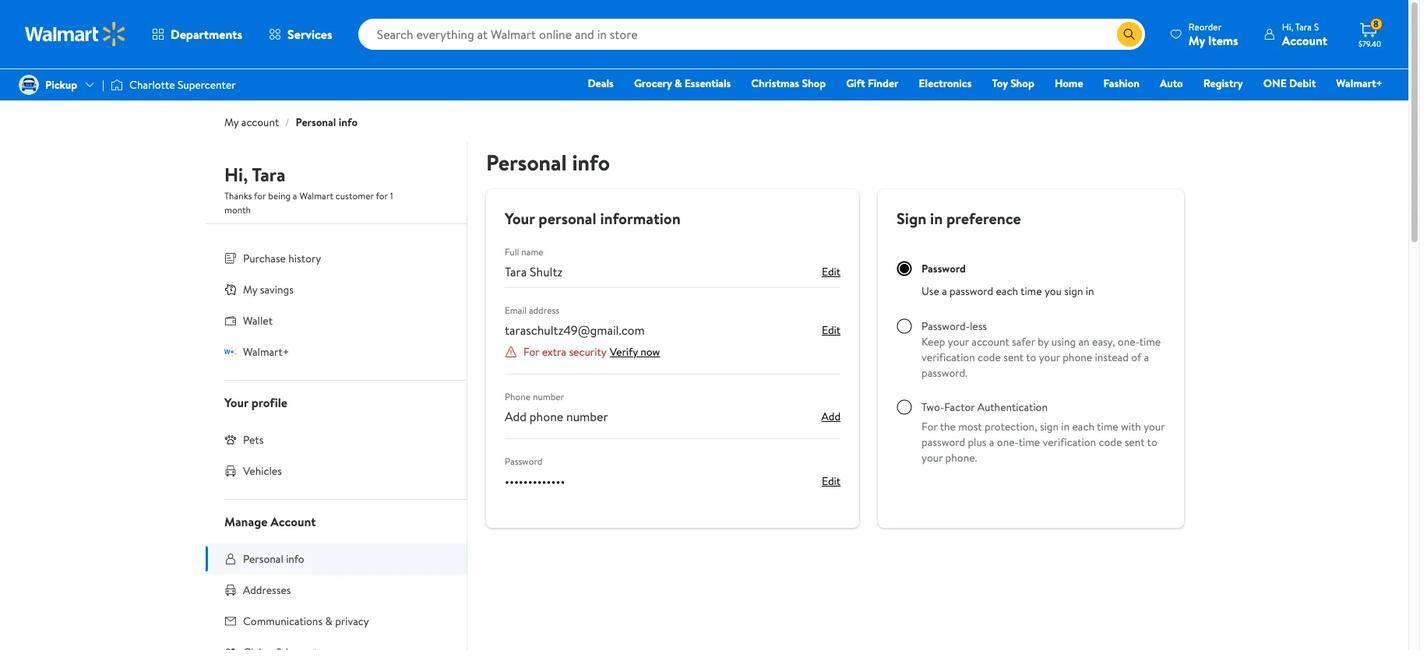 Task type: vqa. For each thing, say whether or not it's contained in the screenshot.
Blasters
no



Task type: locate. For each thing, give the bounding box(es) containing it.
1 vertical spatial number
[[567, 408, 608, 425]]

one- right plus at right bottom
[[997, 435, 1019, 450]]

password up "use"
[[922, 261, 966, 277]]

0 vertical spatial info
[[339, 115, 358, 130]]

1 horizontal spatial verification
[[1043, 435, 1097, 450]]

hi, inside hi, tara thanks for being a walmart customer for 1 month
[[224, 161, 248, 188]]

information
[[600, 208, 681, 229]]

the
[[940, 419, 956, 435]]

using
[[1052, 334, 1076, 350]]

1 edit from the top
[[822, 264, 841, 280]]

0 horizontal spatial your
[[224, 394, 248, 411]]

personal info up personal
[[486, 147, 610, 178]]

safer
[[1012, 334, 1036, 350]]

0 horizontal spatial walmart+
[[243, 344, 289, 360]]

to
[[1026, 350, 1037, 365], [1148, 435, 1158, 450]]

code inside keep your account safer by using an easy, one-time verification code sent to your phone instead of a password.
[[978, 350, 1001, 365]]

2 shop from the left
[[1011, 76, 1035, 91]]

0 vertical spatial tara
[[1296, 20, 1312, 33]]

2 edit from the top
[[822, 323, 841, 338]]

password up less
[[950, 284, 994, 299]]

0 vertical spatial personal
[[296, 115, 336, 130]]

shop for toy shop
[[1011, 76, 1035, 91]]

search icon image
[[1124, 28, 1136, 41]]

sign
[[1065, 284, 1084, 299], [1040, 419, 1059, 435]]

tara inside hi, tara thanks for being a walmart customer for 1 month
[[252, 161, 286, 188]]

0 horizontal spatial tara
[[252, 161, 286, 188]]

icon image left 'my savings'
[[224, 284, 237, 296]]

2 vertical spatial personal
[[243, 552, 284, 567]]

your up full name
[[505, 208, 535, 229]]

 image right |
[[111, 77, 123, 93]]

supercenter
[[178, 77, 236, 93]]

 image for pickup
[[19, 75, 39, 95]]

1 vertical spatial password
[[922, 435, 966, 450]]

& left privacy on the left of the page
[[325, 614, 333, 630]]

0 vertical spatial account
[[241, 115, 279, 130]]

1 vertical spatial one-
[[997, 435, 1019, 450]]

account inside keep your account safer by using an easy, one-time verification code sent to your phone instead of a password.
[[972, 334, 1010, 350]]

1 vertical spatial walmart+ link
[[206, 337, 467, 368]]

 image left pickup
[[19, 75, 39, 95]]

hi, left s
[[1282, 20, 1294, 33]]

christmas
[[752, 76, 800, 91]]

personal info link right '/'
[[296, 115, 358, 130]]

one- inside for the most protection, sign in each time with your password plus a one-time verification code sent to your phone .
[[997, 435, 1019, 450]]

auto
[[1160, 76, 1184, 91]]

personal info
[[486, 147, 610, 178], [243, 552, 304, 567]]

my down supercenter
[[224, 115, 239, 130]]

0 horizontal spatial sent
[[1004, 350, 1024, 365]]

1 vertical spatial hi,
[[224, 161, 248, 188]]

edit for taraschultz49@gmail.com
[[822, 323, 841, 338]]

walmart+ down the $79.40
[[1337, 76, 1383, 91]]

phone down phone number
[[530, 408, 564, 425]]

0 vertical spatial &
[[675, 76, 682, 91]]

grocery & essentials
[[634, 76, 731, 91]]

0 vertical spatial password
[[950, 284, 994, 299]]

phone inside for the most protection, sign in each time with your password plus a one-time verification code sent to your phone .
[[946, 450, 975, 466]]

0 horizontal spatial number
[[533, 390, 564, 404]]

for left the
[[922, 419, 938, 435]]

month
[[224, 203, 251, 217]]

charlotte
[[129, 77, 175, 93]]

walmart+
[[1337, 76, 1383, 91], [243, 344, 289, 360]]

1 for from the left
[[254, 189, 266, 203]]

account up the debit
[[1282, 32, 1328, 49]]

in right protection,
[[1062, 419, 1070, 435]]

your left profile
[[224, 394, 248, 411]]

0 vertical spatial walmart+ link
[[1330, 75, 1390, 92]]

0 vertical spatial to
[[1026, 350, 1037, 365]]

1 horizontal spatial your
[[505, 208, 535, 229]]

account
[[241, 115, 279, 130], [972, 334, 1010, 350]]

in right you
[[1086, 284, 1095, 299]]

edit button
[[822, 263, 841, 281], [822, 321, 841, 340], [822, 472, 841, 491]]

 image
[[19, 75, 39, 95], [111, 77, 123, 93]]

2 horizontal spatial in
[[1086, 284, 1095, 299]]

vehicles
[[243, 464, 282, 479]]

time right instead
[[1140, 334, 1161, 350]]

3 edit from the top
[[822, 474, 841, 489]]

icon image inside pets link
[[224, 434, 237, 446]]

wallet
[[243, 313, 273, 329]]

Walmart Site-Wide search field
[[358, 19, 1145, 50]]

2 vertical spatial phone
[[946, 450, 975, 466]]

2 vertical spatial my
[[243, 282, 258, 298]]

shop for christmas shop
[[802, 76, 826, 91]]

my left savings
[[243, 282, 258, 298]]

1 horizontal spatial add
[[822, 409, 841, 425]]

time left you
[[1021, 284, 1042, 299]]

1 vertical spatial walmart+
[[243, 344, 289, 360]]

for inside for the most protection, sign in each time with your password plus a one-time verification code sent to your phone .
[[922, 419, 938, 435]]

0 vertical spatial icon image
[[224, 284, 237, 296]]

0 vertical spatial phone
[[1063, 350, 1093, 365]]

1 horizontal spatial shop
[[1011, 76, 1035, 91]]

edit button left password radio
[[822, 263, 841, 281]]

easy,
[[1093, 334, 1116, 350]]

1 horizontal spatial for
[[922, 419, 938, 435]]

1 horizontal spatial code
[[1099, 435, 1122, 450]]

walmart image
[[25, 22, 126, 47]]

phone inside keep your account safer by using an easy, one-time verification code sent to your phone instead of a password.
[[1063, 350, 1093, 365]]

tara up being
[[252, 161, 286, 188]]

your right with
[[1144, 419, 1165, 435]]

icon image up your profile
[[224, 346, 237, 358]]

1 horizontal spatial to
[[1148, 435, 1158, 450]]

your for your personal information
[[505, 208, 535, 229]]

account left safer
[[972, 334, 1010, 350]]

sign right you
[[1065, 284, 1084, 299]]

shultz
[[530, 263, 563, 281]]

1 horizontal spatial in
[[1062, 419, 1070, 435]]

 image for charlotte supercenter
[[111, 77, 123, 93]]

0 horizontal spatial personal info
[[243, 552, 304, 567]]

personal info link up communications & privacy link at left
[[206, 544, 467, 575]]

& for communications
[[325, 614, 333, 630]]

1 horizontal spatial number
[[567, 408, 608, 425]]

my account link
[[224, 115, 279, 130]]

registry link
[[1197, 75, 1251, 92]]

a right plus at right bottom
[[990, 435, 995, 450]]

grocery & essentials link
[[627, 75, 738, 92]]

password.
[[922, 365, 968, 381]]

add
[[505, 408, 527, 425], [822, 409, 841, 425]]

1 edit button from the top
[[822, 263, 841, 281]]

deals link
[[581, 75, 621, 92]]

1 horizontal spatial account
[[972, 334, 1010, 350]]

icon image for pets
[[224, 434, 237, 446]]

1 horizontal spatial personal info
[[486, 147, 610, 178]]

1 horizontal spatial walmart+ link
[[1330, 75, 1390, 92]]

0 vertical spatial sign
[[1065, 284, 1084, 299]]

1 vertical spatial code
[[1099, 435, 1122, 450]]

info
[[339, 115, 358, 130], [572, 147, 610, 178], [286, 552, 304, 567]]

pickup
[[45, 77, 77, 93]]

1 vertical spatial edit button
[[822, 321, 841, 340]]

1 horizontal spatial phone
[[946, 450, 975, 466]]

my savings link
[[206, 274, 467, 305]]

3 icon image from the top
[[224, 434, 237, 446]]

2 horizontal spatial phone
[[1063, 350, 1093, 365]]

verification right protection,
[[1043, 435, 1097, 450]]

account
[[1282, 32, 1328, 49], [271, 514, 316, 531]]

password-less
[[922, 319, 987, 334]]

1 vertical spatial icon image
[[224, 346, 237, 358]]

address
[[529, 304, 560, 317]]

my left items
[[1189, 32, 1206, 49]]

toy
[[992, 76, 1008, 91]]

verify now button
[[607, 344, 660, 361]]

password up •••••••••••••
[[505, 455, 543, 468]]

hi, tara thanks for being a walmart customer for 1 month
[[224, 161, 393, 217]]

essentials
[[685, 76, 731, 91]]

for
[[524, 344, 540, 360], [922, 419, 938, 435]]

edit left password radio
[[822, 264, 841, 280]]

hi, for account
[[1282, 20, 1294, 33]]

0 horizontal spatial walmart+ link
[[206, 337, 467, 368]]

personal up addresses
[[243, 552, 284, 567]]

add for add phone number
[[505, 408, 527, 425]]

christmas shop
[[752, 76, 826, 91]]

one-
[[1118, 334, 1140, 350], [997, 435, 1019, 450]]

1 vertical spatial password
[[505, 455, 543, 468]]

2 vertical spatial edit
[[822, 474, 841, 489]]

0 vertical spatial for
[[524, 344, 540, 360]]

icon image
[[224, 284, 237, 296], [224, 346, 237, 358], [224, 434, 237, 446]]

shop right toy
[[1011, 76, 1035, 91]]

edit left password less keep your account safer by using an easy, one-time verification code sent to your phone instead of a password. option
[[822, 323, 841, 338]]

tara
[[1296, 20, 1312, 33], [252, 161, 286, 188], [505, 263, 527, 281]]

for
[[254, 189, 266, 203], [376, 189, 388, 203]]

account left '/'
[[241, 115, 279, 130]]

one- right easy,
[[1118, 334, 1140, 350]]

0 horizontal spatial code
[[978, 350, 1001, 365]]

account right manage
[[271, 514, 316, 531]]

1 horizontal spatial my
[[243, 282, 258, 298]]

shop inside "link"
[[1011, 76, 1035, 91]]

history
[[289, 251, 321, 267]]

0 horizontal spatial shop
[[802, 76, 826, 91]]

edit down the add button
[[822, 474, 841, 489]]

2 vertical spatial tara
[[505, 263, 527, 281]]

edit button down the add button
[[822, 472, 841, 491]]

tara down full at the left of page
[[505, 263, 527, 281]]

shop
[[802, 76, 826, 91], [1011, 76, 1035, 91]]

/
[[285, 115, 290, 130]]

number up add phone number
[[533, 390, 564, 404]]

my inside reorder my items
[[1189, 32, 1206, 49]]

0 horizontal spatial each
[[996, 284, 1019, 299]]

1 vertical spatial each
[[1073, 419, 1095, 435]]

info right '/'
[[339, 115, 358, 130]]

personal info link
[[296, 115, 358, 130], [206, 544, 467, 575]]

protection,
[[985, 419, 1038, 435]]

0 vertical spatial hi,
[[1282, 20, 1294, 33]]

wallet link
[[206, 305, 467, 337]]

1 vertical spatial account
[[271, 514, 316, 531]]

your right keep
[[948, 334, 969, 350]]

walmart+ down wallet
[[243, 344, 289, 360]]

0 horizontal spatial verification
[[922, 350, 975, 365]]

thanks
[[224, 189, 252, 203]]

personal info inside personal info link
[[243, 552, 304, 567]]

info up addresses
[[286, 552, 304, 567]]

sign inside for the most protection, sign in each time with your password plus a one-time verification code sent to your phone .
[[1040, 419, 1059, 435]]

1 horizontal spatial  image
[[111, 77, 123, 93]]

tara left s
[[1296, 20, 1312, 33]]

tara inside hi, tara s account
[[1296, 20, 1312, 33]]

hi, inside hi, tara s account
[[1282, 20, 1294, 33]]

0 horizontal spatial  image
[[19, 75, 39, 95]]

personal up personal
[[486, 147, 567, 178]]

icon image for walmart+
[[224, 346, 237, 358]]

1 horizontal spatial &
[[675, 76, 682, 91]]

Search search field
[[358, 19, 1145, 50]]

1 vertical spatial verification
[[1043, 435, 1097, 450]]

icon image left pets
[[224, 434, 237, 446]]

you
[[1045, 284, 1062, 299]]

verification down 'password-'
[[922, 350, 975, 365]]

a right being
[[293, 189, 297, 203]]

1 horizontal spatial sent
[[1125, 435, 1145, 450]]

to inside for the most protection, sign in each time with your password plus a one-time verification code sent to your phone .
[[1148, 435, 1158, 450]]

0 horizontal spatial my
[[224, 115, 239, 130]]

add left two factor authentication for the most protection, sign in each time with your password plus a one-time verification code sent to your phone radio
[[822, 409, 841, 425]]

1 vertical spatial personal info
[[243, 552, 304, 567]]

to left by
[[1026, 350, 1037, 365]]

1 vertical spatial to
[[1148, 435, 1158, 450]]

each left you
[[996, 284, 1019, 299]]

1 vertical spatial &
[[325, 614, 333, 630]]

hi, up thanks
[[224, 161, 248, 188]]

personal info up addresses
[[243, 552, 304, 567]]

one debit
[[1264, 76, 1316, 91]]

1 vertical spatial tara
[[252, 161, 286, 188]]

number
[[533, 390, 564, 404], [567, 408, 608, 425]]

extra
[[542, 344, 567, 360]]

2 horizontal spatial tara
[[1296, 20, 1312, 33]]

personal
[[296, 115, 336, 130], [486, 147, 567, 178], [243, 552, 284, 567]]

hi, tara link
[[224, 161, 286, 194]]

1 horizontal spatial one-
[[1118, 334, 1140, 350]]

for left being
[[254, 189, 266, 203]]

services button
[[256, 16, 346, 53]]

8 $79.40
[[1359, 17, 1382, 49]]

number down security
[[567, 408, 608, 425]]

to right with
[[1148, 435, 1158, 450]]

my savings
[[243, 282, 294, 298]]

each left with
[[1073, 419, 1095, 435]]

add down 'phone'
[[505, 408, 527, 425]]

1 vertical spatial personal info link
[[206, 544, 467, 575]]

walmart+ link down the $79.40
[[1330, 75, 1390, 92]]

1 vertical spatial account
[[972, 334, 1010, 350]]

1 vertical spatial sent
[[1125, 435, 1145, 450]]

phone down most at the right
[[946, 450, 975, 466]]

communications
[[243, 614, 323, 630]]

1 horizontal spatial each
[[1073, 419, 1095, 435]]

0 horizontal spatial for
[[524, 344, 540, 360]]

2 vertical spatial icon image
[[224, 434, 237, 446]]

tara shultz
[[505, 263, 563, 281]]

$79.40
[[1359, 38, 1382, 49]]

icon image inside my savings link
[[224, 284, 237, 296]]

2 icon image from the top
[[224, 346, 237, 358]]

for left 1
[[376, 189, 388, 203]]

sign right protection,
[[1040, 419, 1059, 435]]

keep your account safer by using an easy, one-time verification code sent to your phone instead of a password.
[[922, 334, 1161, 381]]

0 vertical spatial each
[[996, 284, 1019, 299]]

my
[[1189, 32, 1206, 49], [224, 115, 239, 130], [243, 282, 258, 298]]

tara for account
[[1296, 20, 1312, 33]]

my inside my savings link
[[243, 282, 258, 298]]

personal right '/'
[[296, 115, 336, 130]]

0 horizontal spatial add
[[505, 408, 527, 425]]

home link
[[1048, 75, 1091, 92]]

1 vertical spatial phone
[[530, 408, 564, 425]]

for left extra
[[524, 344, 540, 360]]

0 horizontal spatial one-
[[997, 435, 1019, 450]]

hi,
[[1282, 20, 1294, 33], [224, 161, 248, 188]]

tara for for
[[252, 161, 286, 188]]

time
[[1021, 284, 1042, 299], [1140, 334, 1161, 350], [1097, 419, 1119, 435], [1019, 435, 1040, 450]]

my for my savings
[[243, 282, 258, 298]]

code
[[978, 350, 1001, 365], [1099, 435, 1122, 450]]

0 horizontal spatial hi,
[[224, 161, 248, 188]]

2 edit button from the top
[[822, 321, 841, 340]]

a right of
[[1144, 350, 1150, 365]]

edit button left password less keep your account safer by using an easy, one-time verification code sent to your phone instead of a password. option
[[822, 321, 841, 340]]

& right grocery
[[675, 76, 682, 91]]

& for grocery
[[675, 76, 682, 91]]

my for my account / personal info
[[224, 115, 239, 130]]

1
[[390, 189, 393, 203]]

phone left instead
[[1063, 350, 1093, 365]]

1 icon image from the top
[[224, 284, 237, 296]]

edit button for taraschultz49@gmail.com
[[822, 321, 841, 340]]

walmart+ link down my savings link
[[206, 337, 467, 368]]

Two-Factor Authentication radio
[[897, 400, 913, 415]]

info up your personal information
[[572, 147, 610, 178]]

in right 'sign' at the right of page
[[931, 208, 943, 229]]

for for for the most protection, sign in each time with your password plus a one-time verification code sent to your phone .
[[922, 419, 938, 435]]

1 horizontal spatial personal
[[296, 115, 336, 130]]

0 vertical spatial my
[[1189, 32, 1206, 49]]

verification inside keep your account safer by using an easy, one-time verification code sent to your phone instead of a password.
[[922, 350, 975, 365]]

Password radio
[[897, 261, 913, 277]]

edit for tara shultz
[[822, 264, 841, 280]]

1 vertical spatial personal
[[486, 147, 567, 178]]

1 horizontal spatial for
[[376, 189, 388, 203]]

shop right christmas
[[802, 76, 826, 91]]

1 vertical spatial info
[[572, 147, 610, 178]]

your personal information
[[505, 208, 681, 229]]

0 horizontal spatial info
[[286, 552, 304, 567]]

deals
[[588, 76, 614, 91]]

each
[[996, 284, 1019, 299], [1073, 419, 1095, 435]]

profile
[[251, 394, 288, 411]]

use a password each time you sign in
[[922, 284, 1095, 299]]

taraschultz49@gmail.com
[[505, 322, 645, 339]]

password left plus at right bottom
[[922, 435, 966, 450]]

1 shop from the left
[[802, 76, 826, 91]]

0 vertical spatial sent
[[1004, 350, 1024, 365]]



Task type: describe. For each thing, give the bounding box(es) containing it.
0 vertical spatial password
[[922, 261, 966, 277]]

purchase
[[243, 251, 286, 267]]

services
[[288, 26, 332, 43]]

of
[[1132, 350, 1142, 365]]

1 horizontal spatial sign
[[1065, 284, 1084, 299]]

full
[[505, 245, 519, 259]]

to inside keep your account safer by using an easy, one-time verification code sent to your phone instead of a password.
[[1026, 350, 1037, 365]]

phone
[[505, 390, 531, 404]]

each inside for the most protection, sign in each time with your password plus a one-time verification code sent to your phone .
[[1073, 419, 1095, 435]]

customer
[[336, 189, 374, 203]]

one- inside keep your account safer by using an easy, one-time verification code sent to your phone instead of a password.
[[1118, 334, 1140, 350]]

hi, for thanks for being a walmart customer for 1 month
[[224, 161, 248, 188]]

password-
[[922, 319, 970, 334]]

time inside keep your account safer by using an easy, one-time verification code sent to your phone instead of a password.
[[1140, 334, 1161, 350]]

for the most protection, sign in each time with your password plus a one-time verification code sent to your phone .
[[922, 419, 1165, 466]]

add for add
[[822, 409, 841, 425]]

charlotte supercenter
[[129, 77, 236, 93]]

1 horizontal spatial tara
[[505, 263, 527, 281]]

password inside for the most protection, sign in each time with your password plus a one-time verification code sent to your phone .
[[922, 435, 966, 450]]

phone number
[[505, 390, 564, 404]]

0 horizontal spatial personal
[[243, 552, 284, 567]]

2 vertical spatial info
[[286, 552, 304, 567]]

pets
[[243, 433, 264, 448]]

2 for from the left
[[376, 189, 388, 203]]

electronics
[[919, 76, 972, 91]]

walmart
[[300, 189, 333, 203]]

fashion link
[[1097, 75, 1147, 92]]

your for your profile
[[224, 394, 248, 411]]

a inside for the most protection, sign in each time with your password plus a one-time verification code sent to your phone .
[[990, 435, 995, 450]]

0 horizontal spatial password
[[505, 455, 543, 468]]

for for for extra security verify now
[[524, 344, 540, 360]]

christmas shop link
[[744, 75, 833, 92]]

0 horizontal spatial phone
[[530, 408, 564, 425]]

email address
[[505, 304, 560, 317]]

0 horizontal spatial in
[[931, 208, 943, 229]]

preference
[[947, 208, 1021, 229]]

1 horizontal spatial info
[[339, 115, 358, 130]]

0 horizontal spatial account
[[241, 115, 279, 130]]

now
[[641, 344, 660, 360]]

0 vertical spatial personal info
[[486, 147, 610, 178]]

debit
[[1290, 76, 1316, 91]]

hi, tara s account
[[1282, 20, 1328, 49]]

security
[[569, 344, 607, 360]]

2 horizontal spatial info
[[572, 147, 610, 178]]

a right "use"
[[942, 284, 947, 299]]

my account / personal info
[[224, 115, 358, 130]]

departments
[[171, 26, 242, 43]]

0 vertical spatial account
[[1282, 32, 1328, 49]]

two-
[[922, 400, 945, 415]]

toy shop
[[992, 76, 1035, 91]]

a inside keep your account safer by using an easy, one-time verification code sent to your phone instead of a password.
[[1144, 350, 1150, 365]]

sign in preference
[[897, 208, 1021, 229]]

•••••••••••••
[[505, 473, 565, 490]]

one
[[1264, 76, 1287, 91]]

plus
[[968, 435, 987, 450]]

edit button for tara shultz
[[822, 263, 841, 281]]

3 edit button from the top
[[822, 472, 841, 491]]

2 horizontal spatial personal
[[486, 147, 567, 178]]

less
[[970, 319, 987, 334]]

authentication
[[978, 400, 1048, 415]]

personal
[[539, 208, 597, 229]]

name
[[522, 245, 544, 259]]

departments button
[[139, 16, 256, 53]]

purchase history link
[[206, 243, 467, 274]]

with
[[1121, 419, 1142, 435]]

one debit link
[[1257, 75, 1324, 92]]

add button
[[822, 408, 841, 426]]

email
[[505, 304, 527, 317]]

two-factor authentication
[[922, 400, 1048, 415]]

0 horizontal spatial account
[[271, 514, 316, 531]]

sign
[[897, 208, 927, 229]]

factor
[[945, 400, 975, 415]]

0 vertical spatial number
[[533, 390, 564, 404]]

an
[[1079, 334, 1090, 350]]

for extra security verify now
[[524, 344, 660, 360]]

savings
[[260, 282, 294, 298]]

privacy
[[335, 614, 369, 630]]

sent inside keep your account safer by using an easy, one-time verification code sent to your phone instead of a password.
[[1004, 350, 1024, 365]]

electronics link
[[912, 75, 979, 92]]

instead
[[1095, 350, 1129, 365]]

being
[[268, 189, 291, 203]]

time down authentication
[[1019, 435, 1040, 450]]

keep
[[922, 334, 946, 350]]

1 vertical spatial in
[[1086, 284, 1095, 299]]

addresses
[[243, 583, 291, 598]]

in inside for the most protection, sign in each time with your password plus a one-time verification code sent to your phone .
[[1062, 419, 1070, 435]]

finder
[[868, 76, 899, 91]]

addresses link
[[206, 575, 467, 606]]

add phone number
[[505, 408, 608, 425]]

verification inside for the most protection, sign in each time with your password plus a one-time verification code sent to your phone .
[[1043, 435, 1097, 450]]

Password-less radio
[[897, 319, 913, 334]]

manage account
[[224, 514, 316, 531]]

gift finder
[[846, 76, 899, 91]]

|
[[102, 77, 104, 93]]

8
[[1374, 17, 1379, 31]]

most
[[959, 419, 982, 435]]

vehicles link
[[206, 456, 467, 487]]

gift finder link
[[839, 75, 906, 92]]

communications & privacy link
[[206, 606, 467, 637]]

0 vertical spatial personal info link
[[296, 115, 358, 130]]

your right safer
[[1039, 350, 1060, 365]]

auto link
[[1153, 75, 1191, 92]]

icon image for my savings
[[224, 284, 237, 296]]

1 horizontal spatial walmart+
[[1337, 76, 1383, 91]]

your profile
[[224, 394, 288, 411]]

manage
[[224, 514, 268, 531]]

your down the
[[922, 450, 943, 466]]

verify
[[610, 344, 638, 360]]

a inside hi, tara thanks for being a walmart customer for 1 month
[[293, 189, 297, 203]]

home
[[1055, 76, 1084, 91]]

sent inside for the most protection, sign in each time with your password plus a one-time verification code sent to your phone .
[[1125, 435, 1145, 450]]

communications & privacy
[[243, 614, 369, 630]]

time left with
[[1097, 419, 1119, 435]]

code inside for the most protection, sign in each time with your password plus a one-time verification code sent to your phone .
[[1099, 435, 1122, 450]]

s
[[1315, 20, 1320, 33]]

toy shop link
[[985, 75, 1042, 92]]

fashion
[[1104, 76, 1140, 91]]



